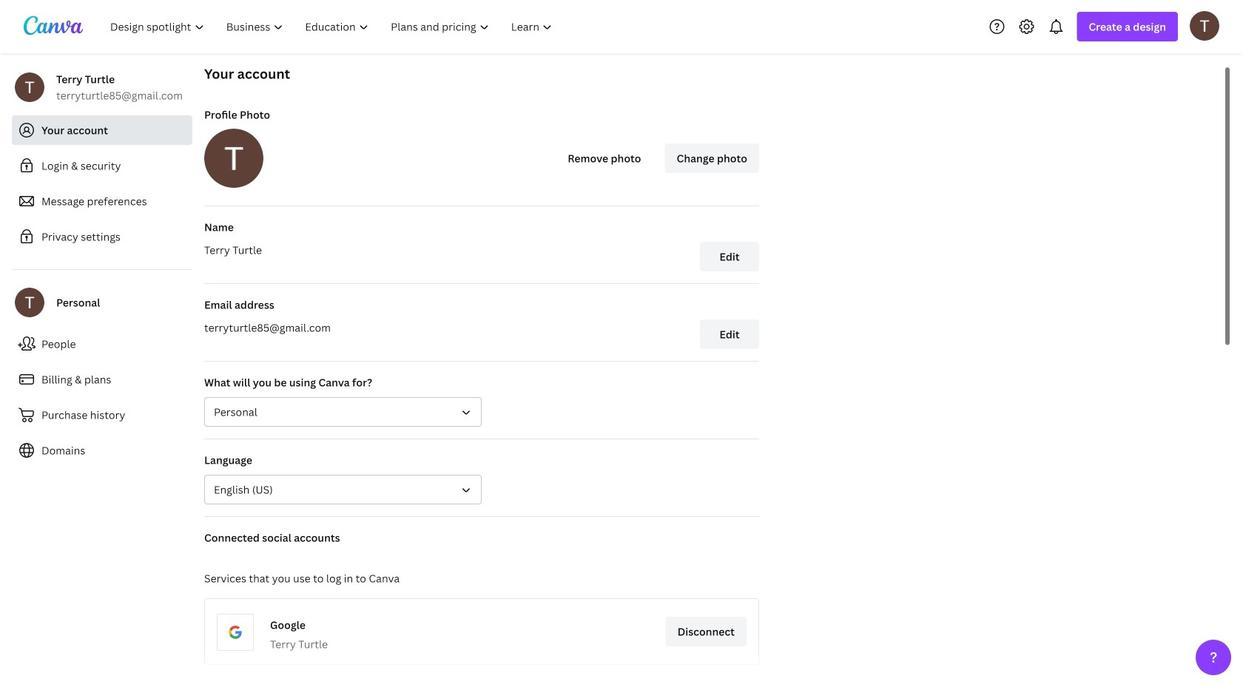 Task type: describe. For each thing, give the bounding box(es) containing it.
Language: English (US) button
[[204, 475, 482, 505]]

terry turtle image
[[1190, 11, 1219, 41]]



Task type: vqa. For each thing, say whether or not it's contained in the screenshot.
Terry Turtle image
yes



Task type: locate. For each thing, give the bounding box(es) containing it.
None button
[[204, 397, 482, 427]]

top level navigation element
[[101, 12, 565, 41]]



